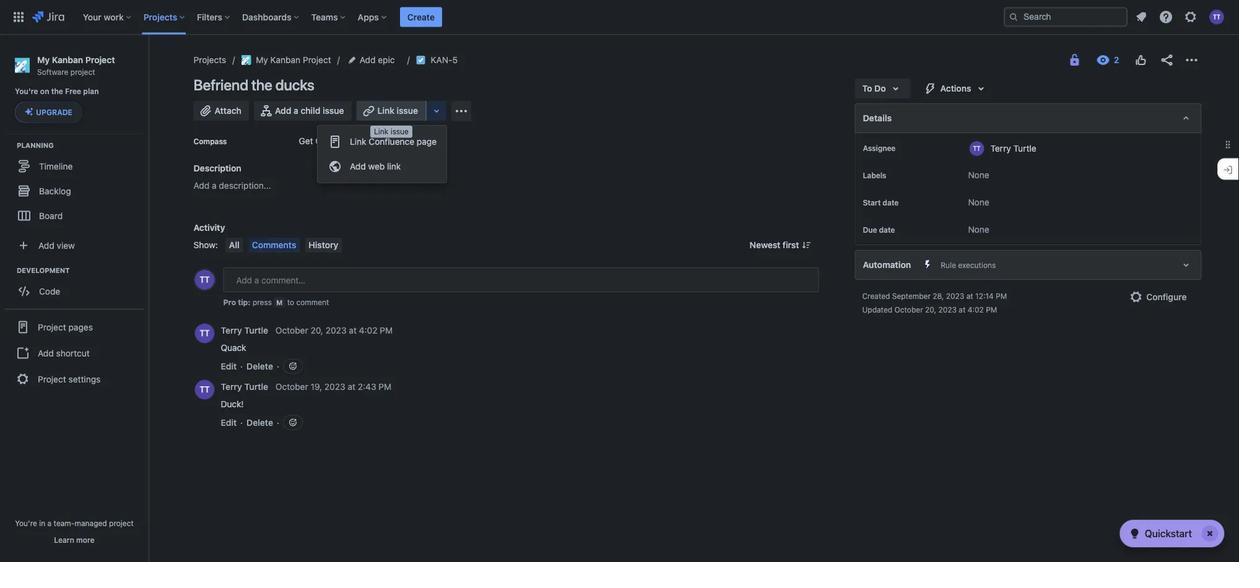 Task type: describe. For each thing, give the bounding box(es) containing it.
date for due date
[[880, 226, 896, 234]]

assignee
[[863, 144, 896, 152]]

4:02 inside created september 28, 2023 at 12:14 pm updated october 20, 2023 at 4:02 pm
[[968, 305, 984, 314]]

do
[[875, 83, 886, 94]]

projects for projects dropdown button
[[144, 12, 177, 22]]

to
[[287, 298, 294, 307]]

2023 right '19,'
[[325, 382, 346, 392]]

updated
[[863, 305, 893, 314]]

add web link
[[350, 161, 401, 172]]

apps button
[[354, 7, 391, 27]]

at left "2:43"
[[348, 382, 356, 392]]

confluence
[[369, 137, 415, 147]]

project up ducks
[[303, 55, 331, 65]]

turtle for october 20, 2023 at 4:02 pm
[[244, 326, 268, 336]]

0 horizontal spatial 4:02
[[359, 326, 378, 336]]

project settings
[[38, 374, 101, 384]]

upgrade button
[[15, 102, 82, 122]]

due date pin to top. only you can see pinned fields. image
[[898, 225, 908, 235]]

settings image
[[1184, 10, 1199, 24]]

filters
[[197, 12, 222, 22]]

team-
[[54, 519, 75, 528]]

0 vertical spatial link
[[378, 106, 395, 116]]

dashboards
[[242, 12, 292, 22]]

1 vertical spatial 20,
[[311, 326, 323, 336]]

duck!
[[221, 399, 244, 409]]

12:14
[[976, 292, 994, 301]]

a for description...
[[212, 181, 217, 191]]

my kanban project
[[256, 55, 331, 65]]

october 19, 2023 at 2:43 pm
[[276, 382, 392, 392]]

development group
[[6, 265, 148, 308]]

dismiss quickstart image
[[1201, 524, 1221, 544]]

backlog
[[39, 186, 71, 196]]

add shortcut
[[38, 348, 90, 358]]

actions image
[[1185, 53, 1200, 68]]

terry turtle for october 20, 2023 at 4:02 pm
[[221, 326, 268, 336]]

terry for october 20, 2023 at 4:02 pm
[[221, 326, 242, 336]]

actions button
[[916, 79, 997, 99]]

rule
[[941, 261, 957, 270]]

project inside my kanban project software project
[[71, 67, 95, 76]]

code
[[39, 286, 60, 296]]

Add a comment… field
[[223, 268, 819, 292]]

press
[[253, 298, 272, 307]]

pro
[[223, 298, 236, 307]]

comments
[[252, 240, 296, 250]]

delete for quack
[[247, 361, 273, 371]]

edit for quack
[[221, 361, 237, 371]]

link
[[387, 161, 401, 172]]

automation
[[863, 260, 912, 270]]

board link
[[6, 203, 143, 228]]

kanban for my kanban project
[[271, 55, 301, 65]]

my kanban project software project
[[37, 55, 115, 76]]

issue inside tooltip
[[391, 127, 409, 136]]

quickstart
[[1145, 528, 1193, 540]]

learn more button
[[54, 535, 95, 545]]

5
[[453, 55, 458, 65]]

my kanban project link
[[241, 53, 331, 68]]

dashboards button
[[239, 7, 304, 27]]

0 vertical spatial terry turtle
[[991, 143, 1037, 153]]

timeline
[[39, 161, 73, 171]]

you're in a team-managed project
[[15, 519, 134, 528]]

notifications image
[[1135, 10, 1149, 24]]

2 none from the top
[[969, 197, 990, 208]]

link issue tooltip
[[371, 126, 413, 138]]

group containing project pages
[[5, 309, 144, 397]]

add app image
[[454, 104, 469, 119]]

edit for duck!
[[221, 418, 237, 428]]

configure
[[1147, 292, 1188, 302]]

newest
[[750, 240, 781, 250]]

ducks
[[276, 76, 315, 94]]

planning image
[[2, 138, 17, 153]]

vote options: no one has voted for this issue yet. image
[[1134, 53, 1149, 68]]

october 20, 2023 at 4:02 pm
[[276, 326, 393, 336]]

settings
[[68, 374, 101, 384]]

configure link
[[1122, 288, 1195, 307]]

group containing link confluence page
[[318, 126, 447, 183]]

terry for october 19, 2023 at 2:43 pm
[[221, 382, 242, 392]]

issue right child
[[323, 106, 344, 116]]

0 horizontal spatial a
[[47, 519, 52, 528]]

sidebar navigation image
[[135, 50, 162, 74]]

shortcut
[[56, 348, 90, 358]]

none for due date
[[969, 225, 990, 235]]

october inside created september 28, 2023 at 12:14 pm updated october 20, 2023 at 4:02 pm
[[895, 305, 924, 314]]

delete for duck!
[[247, 418, 273, 428]]

add for add shortcut
[[38, 348, 54, 358]]

at down rule executions
[[959, 305, 966, 314]]

kan-5 link
[[431, 53, 458, 68]]

1 horizontal spatial the
[[251, 76, 272, 94]]

link issue inside link issue tooltip
[[374, 127, 409, 136]]

all
[[229, 240, 240, 250]]

add epic
[[360, 55, 395, 65]]

delete button for duck!
[[247, 417, 273, 429]]

description...
[[219, 181, 271, 191]]

filters button
[[193, 7, 235, 27]]

get
[[299, 136, 313, 146]]

work
[[104, 12, 124, 22]]

issue up link issue tooltip
[[397, 106, 418, 116]]

first
[[783, 240, 800, 250]]

menu bar containing all
[[223, 238, 345, 253]]

link web pages and more image
[[429, 103, 444, 118]]

project inside "link"
[[38, 374, 66, 384]]

learn more
[[54, 536, 95, 545]]

to do
[[863, 83, 886, 94]]

rule executions
[[941, 261, 997, 270]]

start date
[[863, 198, 899, 207]]

turtle for october 19, 2023 at 2:43 pm
[[244, 382, 268, 392]]

plan
[[83, 87, 99, 96]]

add view
[[38, 240, 75, 251]]

details
[[863, 113, 892, 123]]

add a child issue button
[[254, 101, 352, 121]]

development image
[[2, 263, 17, 278]]

kan-
[[431, 55, 453, 65]]

details element
[[855, 103, 1202, 133]]

attach button
[[194, 101, 249, 121]]

0 horizontal spatial the
[[51, 87, 63, 96]]

epic
[[378, 55, 395, 65]]

quack
[[221, 343, 246, 353]]

newest first
[[750, 240, 800, 250]]

link inside tooltip
[[374, 127, 389, 136]]

free
[[65, 87, 81, 96]]

1 horizontal spatial compass
[[316, 136, 353, 146]]

none for labels
[[969, 170, 990, 180]]

kan-5
[[431, 55, 458, 65]]

projects button
[[140, 7, 190, 27]]

0 horizontal spatial compass
[[194, 137, 227, 146]]

due date
[[863, 226, 896, 234]]

0 vertical spatial turtle
[[1014, 143, 1037, 153]]



Task type: vqa. For each thing, say whether or not it's contained in the screenshot.
Epic popup button
no



Task type: locate. For each thing, give the bounding box(es) containing it.
1 horizontal spatial a
[[212, 181, 217, 191]]

you're
[[15, 87, 38, 96], [15, 519, 37, 528]]

add for add epic
[[360, 55, 376, 65]]

1 delete from the top
[[247, 361, 273, 371]]

project inside my kanban project software project
[[85, 55, 115, 65]]

delete button for quack
[[247, 360, 273, 373]]

menu bar
[[223, 238, 345, 253]]

1 vertical spatial project
[[109, 519, 134, 528]]

project down the add shortcut at the left of page
[[38, 374, 66, 384]]

october for october 19, 2023 at 2:43 pm
[[276, 382, 308, 392]]

1 vertical spatial terry
[[221, 326, 242, 336]]

labels pin to top. only you can see pinned fields. image
[[889, 170, 899, 180]]

software
[[37, 67, 68, 76]]

my for my kanban project
[[256, 55, 268, 65]]

2 edit from the top
[[221, 418, 237, 428]]

1 my from the left
[[37, 55, 50, 65]]

kanban inside my kanban project software project
[[52, 55, 83, 65]]

turtle up "quack"
[[244, 326, 268, 336]]

created
[[863, 292, 891, 301]]

edit down "quack"
[[221, 361, 237, 371]]

add for add view
[[38, 240, 54, 251]]

0 vertical spatial a
[[294, 106, 299, 116]]

terry turtle for october 19, 2023 at 2:43 pm
[[221, 382, 268, 392]]

link issue up link issue tooltip
[[378, 106, 418, 116]]

1 delete button from the top
[[247, 360, 273, 373]]

1 edit button from the top
[[221, 360, 237, 373]]

1 vertical spatial terry turtle
[[221, 326, 268, 336]]

the right 'on'
[[51, 87, 63, 96]]

edit down duck!
[[221, 418, 237, 428]]

activity
[[194, 223, 225, 233]]

appswitcher icon image
[[11, 10, 26, 24]]

teams button
[[308, 7, 351, 27]]

date right start
[[883, 198, 899, 207]]

terry
[[991, 143, 1012, 153], [221, 326, 242, 336], [221, 382, 242, 392]]

edit button
[[221, 360, 237, 373], [221, 417, 237, 429]]

3 none from the top
[[969, 225, 990, 235]]

managed
[[75, 519, 107, 528]]

1 vertical spatial 4:02
[[359, 326, 378, 336]]

0 vertical spatial projects
[[144, 12, 177, 22]]

october for october 20, 2023 at 4:02 pm
[[276, 326, 308, 336]]

web
[[368, 161, 385, 172]]

kanban up 'software'
[[52, 55, 83, 65]]

0 vertical spatial terry
[[991, 143, 1012, 153]]

learn
[[54, 536, 74, 545]]

group
[[318, 126, 447, 183], [5, 309, 144, 397]]

due
[[863, 226, 878, 234]]

you're left 'on'
[[15, 87, 38, 96]]

2023
[[947, 292, 965, 301], [939, 305, 957, 314], [326, 326, 347, 336], [325, 382, 346, 392]]

comments button
[[248, 238, 300, 253]]

19,
[[311, 382, 322, 392]]

0 vertical spatial delete button
[[247, 360, 273, 373]]

m
[[277, 299, 283, 307]]

pm
[[996, 292, 1008, 301], [987, 305, 998, 314], [380, 326, 393, 336], [379, 382, 392, 392]]

quickstart button
[[1121, 520, 1225, 548]]

1 horizontal spatial 20,
[[926, 305, 937, 314]]

2023 down '28,'
[[939, 305, 957, 314]]

2 delete from the top
[[247, 418, 273, 428]]

terry turtle down details element
[[991, 143, 1037, 153]]

start
[[863, 198, 881, 207]]

2 kanban from the left
[[271, 55, 301, 65]]

a left child
[[294, 106, 299, 116]]

link issue
[[378, 106, 418, 116], [374, 127, 409, 136]]

on
[[40, 87, 49, 96]]

a down the "description" at the left top
[[212, 181, 217, 191]]

october down add reaction icon
[[276, 382, 308, 392]]

0 vertical spatial group
[[318, 126, 447, 183]]

code link
[[6, 279, 143, 304]]

2023 right '28,'
[[947, 292, 965, 301]]

0 vertical spatial project
[[71, 67, 95, 76]]

add web link button
[[318, 154, 447, 179]]

1 vertical spatial delete
[[247, 418, 273, 428]]

your profile and settings image
[[1210, 10, 1225, 24]]

1 vertical spatial delete button
[[247, 417, 273, 429]]

1 vertical spatial link
[[374, 127, 389, 136]]

compass right the get
[[316, 136, 353, 146]]

delete left add reaction image at bottom left
[[247, 418, 273, 428]]

a right 'in'
[[47, 519, 52, 528]]

terry turtle up "quack"
[[221, 326, 268, 336]]

add left view
[[38, 240, 54, 251]]

delete left add reaction icon
[[247, 361, 273, 371]]

0 vertical spatial delete
[[247, 361, 273, 371]]

1 you're from the top
[[15, 87, 38, 96]]

date for start date
[[883, 198, 899, 207]]

all button
[[225, 238, 243, 253]]

1 horizontal spatial 4:02
[[968, 305, 984, 314]]

0 vertical spatial 4:02
[[968, 305, 984, 314]]

2:43
[[358, 382, 376, 392]]

assignee pin to top. only you can see pinned fields. image
[[899, 143, 909, 153]]

september
[[893, 292, 931, 301]]

edit button for duck!
[[221, 417, 237, 429]]

link issue up confluence
[[374, 127, 409, 136]]

my kanban project image
[[241, 55, 251, 65]]

projects up sidebar navigation icon
[[144, 12, 177, 22]]

0 vertical spatial date
[[883, 198, 899, 207]]

profile image of terry turtle image
[[195, 270, 215, 290]]

attach
[[215, 106, 242, 116]]

project
[[85, 55, 115, 65], [303, 55, 331, 65], [38, 322, 66, 332], [38, 374, 66, 384]]

1 vertical spatial link issue
[[374, 127, 409, 136]]

2 vertical spatial none
[[969, 225, 990, 235]]

your
[[83, 12, 101, 22]]

a inside button
[[294, 106, 299, 116]]

add a description...
[[194, 181, 271, 191]]

2 vertical spatial terry
[[221, 382, 242, 392]]

add down the "description" at the left top
[[194, 181, 210, 191]]

upgrade
[[36, 108, 72, 117]]

newest first image
[[802, 240, 812, 250]]

add for add web link
[[350, 161, 366, 172]]

projects link
[[194, 53, 226, 68]]

link issue inside link issue button
[[378, 106, 418, 116]]

issue up link confluence page
[[391, 127, 409, 136]]

project pages
[[38, 322, 93, 332]]

add reaction image
[[288, 418, 298, 428]]

my right my kanban project image
[[256, 55, 268, 65]]

1 none from the top
[[969, 170, 990, 180]]

2 horizontal spatial a
[[294, 106, 299, 116]]

planning
[[17, 141, 54, 149]]

project up plan
[[85, 55, 115, 65]]

apps
[[358, 12, 379, 22]]

october
[[895, 305, 924, 314], [276, 326, 308, 336], [276, 382, 308, 392]]

banner containing your work
[[0, 0, 1240, 35]]

1 vertical spatial none
[[969, 197, 990, 208]]

search image
[[1009, 12, 1019, 22]]

edit button down duck!
[[221, 417, 237, 429]]

kanban for my kanban project software project
[[52, 55, 83, 65]]

none
[[969, 170, 990, 180], [969, 197, 990, 208], [969, 225, 990, 235]]

my for my kanban project software project
[[37, 55, 50, 65]]

link confluence page
[[350, 137, 437, 147]]

1 horizontal spatial projects
[[194, 55, 226, 65]]

20, down comment at left bottom
[[311, 326, 323, 336]]

project up plan
[[71, 67, 95, 76]]

add left epic
[[360, 55, 376, 65]]

1 vertical spatial turtle
[[244, 326, 268, 336]]

1 kanban from the left
[[52, 55, 83, 65]]

projects for projects link
[[194, 55, 226, 65]]

backlog link
[[6, 179, 143, 203]]

0 horizontal spatial projects
[[144, 12, 177, 22]]

executions
[[959, 261, 997, 270]]

check image
[[1128, 527, 1143, 542]]

add inside popup button
[[38, 240, 54, 251]]

kanban up ducks
[[271, 55, 301, 65]]

add reaction image
[[288, 362, 298, 371]]

add epic button
[[346, 53, 399, 68]]

actions
[[941, 83, 972, 94]]

you're for you're in a team-managed project
[[15, 519, 37, 528]]

0 horizontal spatial 20,
[[311, 326, 323, 336]]

projects inside dropdown button
[[144, 12, 177, 22]]

automation element
[[855, 250, 1202, 280]]

1 vertical spatial group
[[5, 309, 144, 397]]

project right managed
[[109, 519, 134, 528]]

banner
[[0, 0, 1240, 35]]

4:02
[[968, 305, 984, 314], [359, 326, 378, 336]]

turtle down details element
[[1014, 143, 1037, 153]]

Search field
[[1004, 7, 1128, 27]]

link up add web link
[[350, 137, 367, 147]]

a for child
[[294, 106, 299, 116]]

history button
[[305, 238, 342, 253]]

edit button down "quack"
[[221, 360, 237, 373]]

terry up duck!
[[221, 382, 242, 392]]

link up confluence
[[374, 127, 389, 136]]

add for add a child issue
[[275, 106, 292, 116]]

0 horizontal spatial my
[[37, 55, 50, 65]]

a
[[294, 106, 299, 116], [212, 181, 217, 191], [47, 519, 52, 528]]

2023 down comment at left bottom
[[326, 326, 347, 336]]

projects up befriend
[[194, 55, 226, 65]]

my
[[37, 55, 50, 65], [256, 55, 268, 65]]

1 vertical spatial edit
[[221, 418, 237, 428]]

1 edit from the top
[[221, 361, 237, 371]]

0 vertical spatial you're
[[15, 87, 38, 96]]

1 vertical spatial you're
[[15, 519, 37, 528]]

project settings link
[[5, 366, 144, 393]]

projects
[[144, 12, 177, 22], [194, 55, 226, 65]]

copy link to comment image
[[394, 381, 404, 391]]

0 vertical spatial edit button
[[221, 360, 237, 373]]

terry turtle
[[991, 143, 1037, 153], [221, 326, 268, 336], [221, 382, 268, 392]]

terry turtle up duck!
[[221, 382, 268, 392]]

task image
[[416, 55, 426, 65]]

history
[[309, 240, 339, 250]]

share image
[[1160, 53, 1175, 68]]

view
[[57, 240, 75, 251]]

turtle down "quack"
[[244, 382, 268, 392]]

link confluence page button
[[318, 130, 447, 154]]

october down the to
[[276, 326, 308, 336]]

1 horizontal spatial project
[[109, 519, 134, 528]]

project inside 'link'
[[38, 322, 66, 332]]

at up october 19, 2023 at 2:43 pm
[[349, 326, 357, 336]]

turtle
[[1014, 143, 1037, 153], [244, 326, 268, 336], [244, 382, 268, 392]]

1 horizontal spatial my
[[256, 55, 268, 65]]

copy link to issue image
[[455, 55, 465, 64]]

timeline link
[[6, 154, 143, 179]]

0 vertical spatial link issue
[[378, 106, 418, 116]]

add view button
[[7, 233, 141, 258]]

befriend
[[194, 76, 248, 94]]

pages
[[68, 322, 93, 332]]

2 you're from the top
[[15, 519, 37, 528]]

add a child issue
[[275, 106, 344, 116]]

1 vertical spatial a
[[212, 181, 217, 191]]

0 vertical spatial none
[[969, 170, 990, 180]]

issue
[[323, 106, 344, 116], [397, 106, 418, 116], [391, 127, 409, 136]]

help image
[[1159, 10, 1174, 24]]

jira image
[[32, 10, 64, 24], [32, 10, 64, 24]]

delete
[[247, 361, 273, 371], [247, 418, 273, 428]]

1 vertical spatial edit button
[[221, 417, 237, 429]]

0 vertical spatial october
[[895, 305, 924, 314]]

add left "shortcut"
[[38, 348, 54, 358]]

delete button left add reaction image at bottom left
[[247, 417, 273, 429]]

link up link issue tooltip
[[378, 106, 395, 116]]

2 vertical spatial october
[[276, 382, 308, 392]]

project up the add shortcut at the left of page
[[38, 322, 66, 332]]

0 horizontal spatial project
[[71, 67, 95, 76]]

my inside my kanban project software project
[[37, 55, 50, 65]]

description
[[194, 163, 241, 173]]

compass up the "description" at the left top
[[194, 137, 227, 146]]

2 vertical spatial link
[[350, 137, 367, 147]]

at left the 12:14
[[967, 292, 974, 301]]

created september 28, 2023 at 12:14 pm updated october 20, 2023 at 4:02 pm
[[863, 292, 1008, 314]]

1 vertical spatial date
[[880, 226, 896, 234]]

primary element
[[7, 0, 1004, 34]]

0 horizontal spatial kanban
[[52, 55, 83, 65]]

1 horizontal spatial kanban
[[271, 55, 301, 65]]

add shortcut button
[[5, 341, 144, 366]]

1 horizontal spatial group
[[318, 126, 447, 183]]

delete button left add reaction icon
[[247, 360, 273, 373]]

link issue button
[[357, 101, 427, 121]]

my up 'software'
[[37, 55, 50, 65]]

2 vertical spatial terry turtle
[[221, 382, 268, 392]]

befriend the ducks
[[194, 76, 315, 94]]

4:02 up "2:43"
[[359, 326, 378, 336]]

2 delete button from the top
[[247, 417, 273, 429]]

0 vertical spatial 20,
[[926, 305, 937, 314]]

comment
[[296, 298, 329, 307]]

you're on the free plan
[[15, 87, 99, 96]]

20, inside created september 28, 2023 at 12:14 pm updated october 20, 2023 at 4:02 pm
[[926, 305, 937, 314]]

0 vertical spatial edit
[[221, 361, 237, 371]]

1 vertical spatial october
[[276, 326, 308, 336]]

add inside dropdown button
[[360, 55, 376, 65]]

add for add a description...
[[194, 181, 210, 191]]

the left ducks
[[251, 76, 272, 94]]

terry up "quack"
[[221, 326, 242, 336]]

october down "september"
[[895, 305, 924, 314]]

create button
[[400, 7, 442, 27]]

compass
[[316, 136, 353, 146], [194, 137, 227, 146]]

2 vertical spatial turtle
[[244, 382, 268, 392]]

edit button for quack
[[221, 360, 237, 373]]

you're left 'in'
[[15, 519, 37, 528]]

add left child
[[275, 106, 292, 116]]

the
[[251, 76, 272, 94], [51, 87, 63, 96]]

teams
[[311, 12, 338, 22]]

0 horizontal spatial group
[[5, 309, 144, 397]]

28,
[[933, 292, 945, 301]]

date
[[883, 198, 899, 207], [880, 226, 896, 234]]

20, down '28,'
[[926, 305, 937, 314]]

terry down details element
[[991, 143, 1012, 153]]

planning group
[[6, 140, 148, 232]]

child
[[301, 106, 321, 116]]

2 vertical spatial a
[[47, 519, 52, 528]]

1 vertical spatial projects
[[194, 55, 226, 65]]

delete button
[[247, 360, 273, 373], [247, 417, 273, 429]]

you're for you're on the free plan
[[15, 87, 38, 96]]

2 edit button from the top
[[221, 417, 237, 429]]

create
[[408, 12, 435, 22]]

2 my from the left
[[256, 55, 268, 65]]

add left web
[[350, 161, 366, 172]]

date left due date pin to top. only you can see pinned fields. image at the top right of page
[[880, 226, 896, 234]]

4:02 down the 12:14
[[968, 305, 984, 314]]



